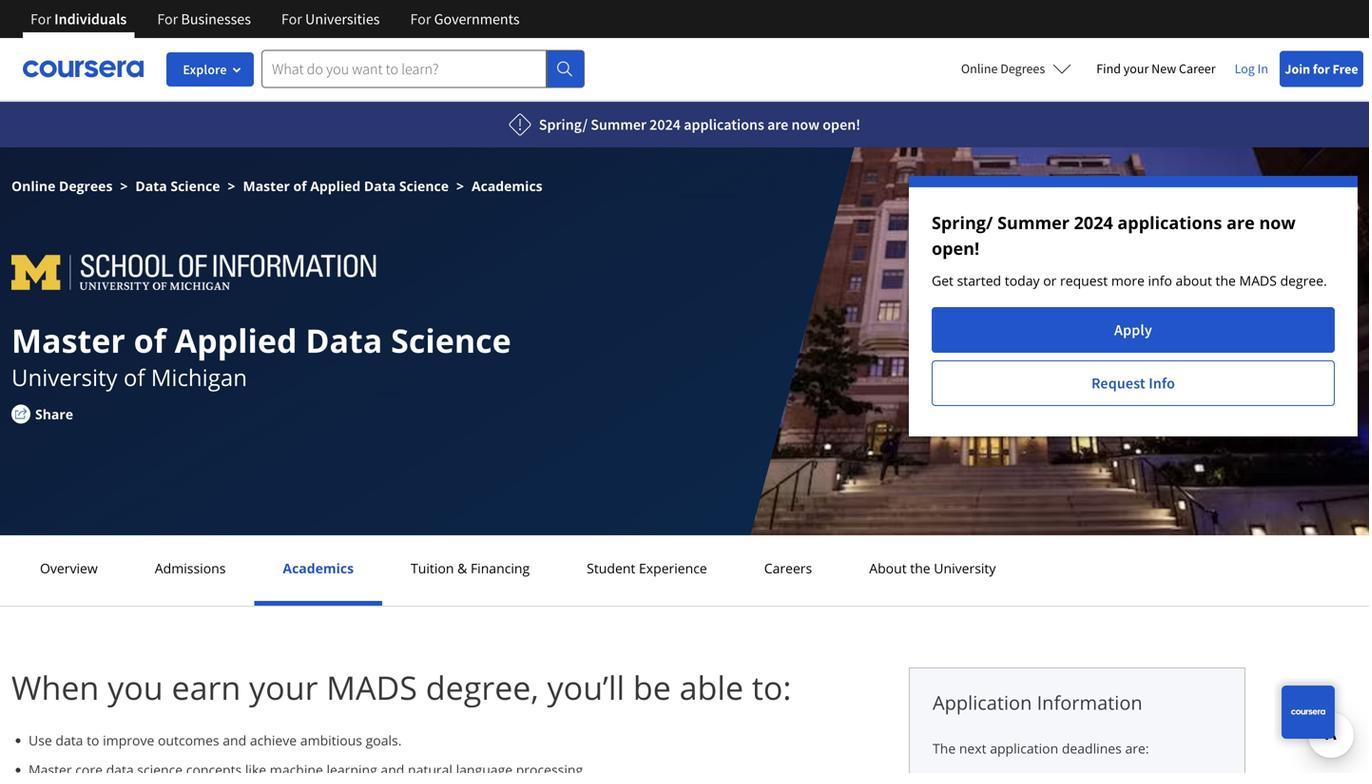 Task type: vqa. For each thing, say whether or not it's contained in the screenshot.
'MADS' to the top
yes



Task type: describe. For each thing, give the bounding box(es) containing it.
online for online degrees > data science > master of applied data science > academics
[[11, 177, 55, 195]]

log
[[1235, 60, 1255, 77]]

overview
[[40, 559, 98, 577]]

to
[[87, 731, 99, 749]]

achieve
[[250, 731, 297, 749]]

master inside master of applied data science university of michigan
[[11, 318, 125, 362]]

governments
[[434, 10, 520, 29]]

for businesses
[[157, 10, 251, 29]]

share
[[35, 405, 73, 423]]

log in
[[1235, 60, 1268, 77]]

about the university link
[[864, 559, 1002, 577]]

tuition & financing
[[411, 559, 530, 577]]

started
[[957, 271, 1001, 290]]

1 horizontal spatial university
[[934, 559, 996, 577]]

admissions
[[155, 559, 226, 577]]

for universities
[[281, 10, 380, 29]]

&
[[457, 559, 467, 577]]

student experience
[[587, 559, 707, 577]]

tuition & financing link
[[405, 559, 535, 577]]

0 horizontal spatial applications
[[684, 115, 764, 134]]

ambitious
[[300, 731, 362, 749]]

get started today or request more info about the mads degree.
[[932, 271, 1327, 290]]

explore
[[183, 61, 227, 78]]

1 horizontal spatial academics
[[472, 177, 543, 195]]

degrees for online degrees
[[1001, 60, 1045, 77]]

to:
[[752, 665, 792, 709]]

0 horizontal spatial 2024
[[650, 115, 681, 134]]

university of michigan image
[[11, 244, 388, 290]]

1 vertical spatial the
[[910, 559, 931, 577]]

about
[[869, 559, 907, 577]]

experience
[[639, 559, 707, 577]]

are:
[[1125, 739, 1149, 757]]

about the university
[[869, 559, 996, 577]]

1 horizontal spatial spring/ summer 2024 applications are now open!
[[932, 211, 1296, 260]]

financing
[[471, 559, 530, 577]]

find
[[1096, 60, 1121, 77]]

and
[[223, 731, 246, 749]]

1 horizontal spatial now
[[1259, 211, 1296, 234]]

universities
[[305, 10, 380, 29]]

the
[[933, 739, 956, 757]]

apply button
[[932, 307, 1335, 353]]

career
[[1179, 60, 1216, 77]]

data science link
[[135, 177, 220, 195]]

overview link
[[34, 559, 103, 577]]

use data to improve outcomes and achieve ambitious goals.
[[29, 731, 402, 749]]

0 vertical spatial the
[[1216, 271, 1236, 290]]

admissions link
[[149, 559, 231, 577]]

1 > from the left
[[120, 177, 128, 195]]

student
[[587, 559, 635, 577]]

be
[[633, 665, 671, 709]]

academics link
[[277, 559, 359, 577]]

online degrees link
[[11, 177, 113, 195]]

for governments
[[410, 10, 520, 29]]

free
[[1333, 60, 1358, 77]]

0 vertical spatial spring/ summer 2024 applications are now open!
[[539, 115, 861, 134]]

apply
[[1114, 320, 1152, 339]]

or
[[1043, 271, 1057, 290]]

for individuals
[[30, 10, 127, 29]]

application
[[933, 689, 1032, 715]]

you'll
[[547, 665, 625, 709]]

explore button
[[166, 52, 254, 87]]

goals.
[[366, 731, 402, 749]]

student experience link
[[581, 559, 713, 577]]

1 horizontal spatial mads
[[1239, 271, 1277, 290]]

join for free link
[[1280, 51, 1363, 87]]

about
[[1176, 271, 1212, 290]]

information
[[1037, 689, 1143, 715]]

0 vertical spatial spring/
[[539, 115, 588, 134]]

use data to improve outcomes and achieve ambitious goals. list
[[19, 730, 909, 773]]

1 horizontal spatial applied
[[310, 177, 361, 195]]

earn
[[172, 665, 241, 709]]

0 horizontal spatial summer
[[591, 115, 647, 134]]

0 horizontal spatial are
[[767, 115, 788, 134]]

data for applied
[[306, 318, 383, 362]]

0 horizontal spatial now
[[792, 115, 820, 134]]

application
[[990, 739, 1058, 757]]

request
[[1060, 271, 1108, 290]]

request info
[[1091, 374, 1175, 393]]

1 vertical spatial academics
[[283, 559, 354, 577]]

find your new career link
[[1087, 57, 1225, 81]]

online degrees
[[961, 60, 1045, 77]]

improve
[[103, 731, 154, 749]]

master of applied data science link
[[243, 177, 449, 195]]

find your new career
[[1096, 60, 1216, 77]]

1 horizontal spatial summer
[[997, 211, 1070, 234]]

deadlines
[[1062, 739, 1122, 757]]



Task type: locate. For each thing, give the bounding box(es) containing it.
0 horizontal spatial applied
[[175, 318, 297, 362]]

1 vertical spatial applications
[[1118, 211, 1222, 234]]

0 horizontal spatial master
[[11, 318, 125, 362]]

degree.
[[1280, 271, 1327, 290]]

0 vertical spatial academics
[[472, 177, 543, 195]]

1 vertical spatial applied
[[175, 318, 297, 362]]

request
[[1091, 374, 1146, 393]]

university
[[11, 362, 118, 393], [934, 559, 996, 577]]

for for businesses
[[157, 10, 178, 29]]

1 vertical spatial spring/ summer 2024 applications are now open!
[[932, 211, 1296, 260]]

0 horizontal spatial your
[[249, 665, 318, 709]]

0 vertical spatial 2024
[[650, 115, 681, 134]]

join for free
[[1285, 60, 1358, 77]]

1 horizontal spatial applications
[[1118, 211, 1222, 234]]

science for >
[[171, 177, 220, 195]]

1 horizontal spatial the
[[1216, 271, 1236, 290]]

for for governments
[[410, 10, 431, 29]]

2 horizontal spatial >
[[456, 177, 464, 195]]

2024
[[650, 115, 681, 134], [1074, 211, 1113, 234]]

1 horizontal spatial master
[[243, 177, 290, 195]]

degrees left the find at the right of the page
[[1001, 60, 1045, 77]]

online
[[961, 60, 998, 77], [11, 177, 55, 195]]

open! inside spring/ summer 2024 applications are now open!
[[932, 237, 979, 260]]

None search field
[[261, 50, 585, 88]]

0 horizontal spatial spring/
[[539, 115, 588, 134]]

data
[[135, 177, 167, 195], [364, 177, 396, 195], [306, 318, 383, 362]]

the next application deadlines are:
[[933, 739, 1149, 757]]

your
[[1124, 60, 1149, 77], [249, 665, 318, 709]]

0 horizontal spatial spring/ summer 2024 applications are now open!
[[539, 115, 861, 134]]

data inside master of applied data science university of michigan
[[306, 318, 383, 362]]

spring/ summer 2024 applications are now open!
[[539, 115, 861, 134], [932, 211, 1296, 260]]

0 vertical spatial your
[[1124, 60, 1149, 77]]

join
[[1285, 60, 1310, 77]]

2 for from the left
[[157, 10, 178, 29]]

degrees left data science link
[[59, 177, 113, 195]]

outcomes
[[158, 731, 219, 749]]

1 vertical spatial master
[[11, 318, 125, 362]]

1 vertical spatial university
[[934, 559, 996, 577]]

for
[[1313, 60, 1330, 77]]

online degrees button
[[946, 48, 1087, 89]]

for up what do you want to learn? text box at the top of the page
[[410, 10, 431, 29]]

banner navigation
[[15, 0, 535, 38]]

application information
[[933, 689, 1143, 715]]

for left businesses
[[157, 10, 178, 29]]

use data to improve outcomes and achieve ambitious goals. list item
[[29, 730, 909, 750]]

businesses
[[181, 10, 251, 29]]

university up share button
[[11, 362, 118, 393]]

online for online degrees
[[961, 60, 998, 77]]

for
[[30, 10, 51, 29], [157, 10, 178, 29], [281, 10, 302, 29], [410, 10, 431, 29]]

1 vertical spatial degrees
[[59, 177, 113, 195]]

1 vertical spatial 2024
[[1074, 211, 1113, 234]]

the
[[1216, 271, 1236, 290], [910, 559, 931, 577]]

science for applied
[[391, 318, 511, 362]]

0 horizontal spatial mads
[[326, 665, 417, 709]]

4 for from the left
[[410, 10, 431, 29]]

mads left degree.
[[1239, 271, 1277, 290]]

1 horizontal spatial open!
[[932, 237, 979, 260]]

michigan
[[151, 362, 247, 393]]

careers
[[764, 559, 812, 577]]

master up share button
[[11, 318, 125, 362]]

today
[[1005, 271, 1040, 290]]

degrees
[[1001, 60, 1045, 77], [59, 177, 113, 195]]

science inside master of applied data science university of michigan
[[391, 318, 511, 362]]

online inside popup button
[[961, 60, 998, 77]]

your right the find at the right of the page
[[1124, 60, 1149, 77]]

0 vertical spatial applied
[[310, 177, 361, 195]]

new
[[1152, 60, 1176, 77]]

0 vertical spatial university
[[11, 362, 118, 393]]

able
[[679, 665, 744, 709]]

1 vertical spatial summer
[[997, 211, 1070, 234]]

info
[[1148, 271, 1172, 290]]

0 vertical spatial are
[[767, 115, 788, 134]]

1 horizontal spatial online
[[961, 60, 998, 77]]

your up achieve
[[249, 665, 318, 709]]

1 horizontal spatial your
[[1124, 60, 1149, 77]]

master
[[243, 177, 290, 195], [11, 318, 125, 362]]

summer
[[591, 115, 647, 134], [997, 211, 1070, 234]]

3 for from the left
[[281, 10, 302, 29]]

are
[[767, 115, 788, 134], [1227, 211, 1255, 234]]

careers link
[[759, 559, 818, 577]]

1 vertical spatial open!
[[932, 237, 979, 260]]

share button
[[11, 404, 102, 424]]

mads
[[1239, 271, 1277, 290], [326, 665, 417, 709]]

you
[[108, 665, 163, 709]]

0 horizontal spatial degrees
[[59, 177, 113, 195]]

university right about
[[934, 559, 996, 577]]

0 vertical spatial open!
[[823, 115, 861, 134]]

applied inside master of applied data science university of michigan
[[175, 318, 297, 362]]

0 vertical spatial online
[[961, 60, 998, 77]]

online degrees > data science > master of applied data science > academics
[[11, 177, 543, 195]]

degrees for online degrees > data science > master of applied data science > academics
[[59, 177, 113, 195]]

when
[[11, 665, 99, 709]]

0 horizontal spatial university
[[11, 362, 118, 393]]

2 > from the left
[[228, 177, 235, 195]]

applications
[[684, 115, 764, 134], [1118, 211, 1222, 234]]

next
[[959, 739, 987, 757]]

0 vertical spatial now
[[792, 115, 820, 134]]

list item
[[29, 760, 909, 773]]

tuition
[[411, 559, 454, 577]]

1 horizontal spatial are
[[1227, 211, 1255, 234]]

1 horizontal spatial degrees
[[1001, 60, 1045, 77]]

0 vertical spatial mads
[[1239, 271, 1277, 290]]

info
[[1149, 374, 1175, 393]]

0 horizontal spatial >
[[120, 177, 128, 195]]

0 horizontal spatial academics
[[283, 559, 354, 577]]

1 horizontal spatial 2024
[[1074, 211, 1113, 234]]

university inside master of applied data science university of michigan
[[11, 362, 118, 393]]

What do you want to learn? text field
[[261, 50, 547, 88]]

0 horizontal spatial the
[[910, 559, 931, 577]]

degree,
[[426, 665, 539, 709]]

1 for from the left
[[30, 10, 51, 29]]

1 vertical spatial spring/
[[932, 211, 993, 234]]

the right about
[[910, 559, 931, 577]]

1 vertical spatial your
[[249, 665, 318, 709]]

1 vertical spatial online
[[11, 177, 55, 195]]

1 horizontal spatial spring/
[[932, 211, 993, 234]]

0 vertical spatial master
[[243, 177, 290, 195]]

request info button
[[932, 360, 1335, 406]]

for left universities
[[281, 10, 302, 29]]

log in link
[[1225, 57, 1278, 80]]

0 horizontal spatial online
[[11, 177, 55, 195]]

for for universities
[[281, 10, 302, 29]]

get
[[932, 271, 954, 290]]

master of applied data science university of michigan
[[11, 318, 511, 393]]

more
[[1111, 271, 1145, 290]]

of
[[293, 177, 307, 195], [134, 318, 166, 362], [123, 362, 145, 393]]

1 vertical spatial are
[[1227, 211, 1255, 234]]

in
[[1258, 60, 1268, 77]]

0 vertical spatial degrees
[[1001, 60, 1045, 77]]

spring/
[[539, 115, 588, 134], [932, 211, 993, 234]]

coursera image
[[23, 53, 144, 84]]

individuals
[[54, 10, 127, 29]]

for left individuals
[[30, 10, 51, 29]]

data for >
[[135, 177, 167, 195]]

master right data science link
[[243, 177, 290, 195]]

applications inside spring/ summer 2024 applications are now open!
[[1118, 211, 1222, 234]]

for for individuals
[[30, 10, 51, 29]]

mads up goals.
[[326, 665, 417, 709]]

use
[[29, 731, 52, 749]]

3 > from the left
[[456, 177, 464, 195]]

0 horizontal spatial open!
[[823, 115, 861, 134]]

when you earn your mads degree, you'll be able to:
[[11, 665, 792, 709]]

the right the about
[[1216, 271, 1236, 290]]

degrees inside popup button
[[1001, 60, 1045, 77]]

1 horizontal spatial >
[[228, 177, 235, 195]]

1 vertical spatial mads
[[326, 665, 417, 709]]

0 vertical spatial applications
[[684, 115, 764, 134]]

data
[[55, 731, 83, 749]]

1 vertical spatial now
[[1259, 211, 1296, 234]]

0 vertical spatial summer
[[591, 115, 647, 134]]



